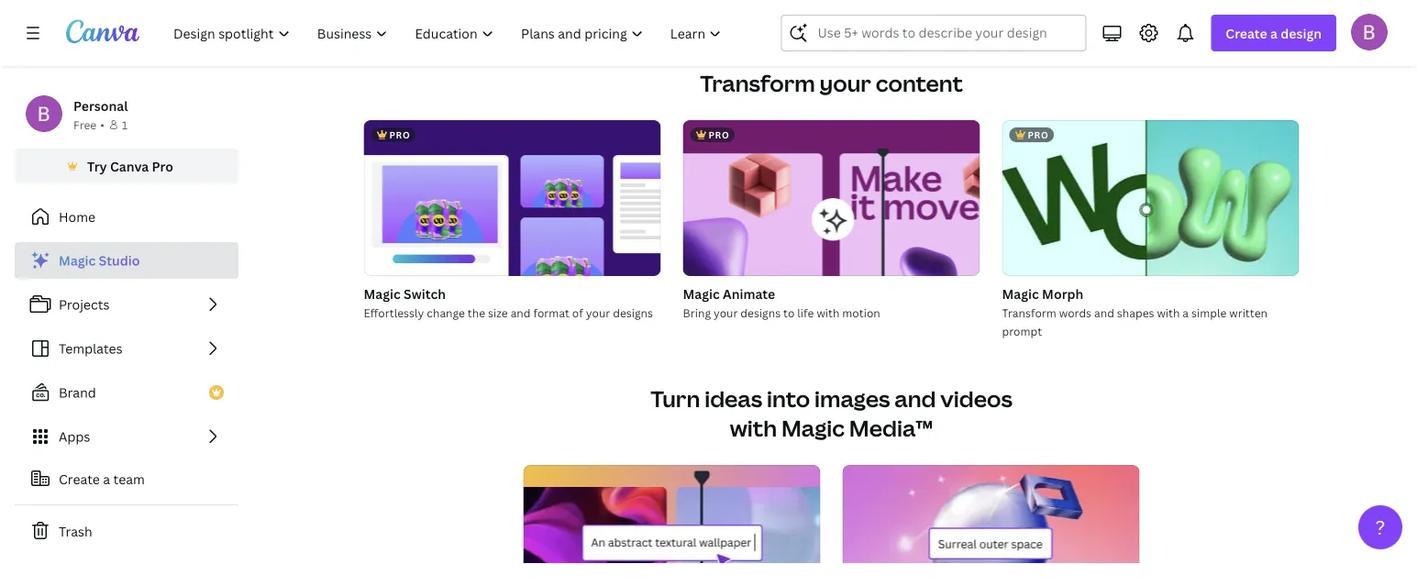 Task type: vqa. For each thing, say whether or not it's contained in the screenshot.
Months
no



Task type: locate. For each thing, give the bounding box(es) containing it.
1 pro from the left
[[389, 128, 410, 141]]

1 horizontal spatial your
[[714, 305, 738, 320]]

list
[[15, 242, 238, 455]]

2 vertical spatial a
[[103, 470, 110, 487]]

1 vertical spatial create
[[59, 470, 100, 487]]

magic up the bring
[[683, 285, 720, 302]]

pro
[[152, 157, 173, 175]]

2 horizontal spatial with
[[1157, 305, 1180, 320]]

create inside dropdown button
[[1226, 24, 1267, 42]]

magic inside magic switch effortlessly change the size and format of your designs
[[364, 285, 401, 302]]

0 horizontal spatial a
[[103, 470, 110, 487]]

magic morph transform words and shapes with a simple written prompt
[[1002, 285, 1268, 338]]

1 horizontal spatial designs
[[740, 305, 781, 320]]

0 horizontal spatial group
[[523, 465, 820, 564]]

group
[[523, 465, 820, 564], [842, 465, 1140, 564]]

1 designs from the left
[[613, 305, 653, 320]]

pro group
[[364, 120, 661, 276], [683, 120, 980, 276], [1002, 120, 1299, 276]]

1 horizontal spatial pro
[[709, 128, 729, 141]]

a inside magic morph transform words and shapes with a simple written prompt
[[1183, 305, 1189, 320]]

magic inside "list"
[[59, 252, 96, 269]]

life
[[797, 305, 814, 320]]

designs down animate
[[740, 305, 781, 320]]

pro
[[389, 128, 410, 141], [709, 128, 729, 141], [1028, 128, 1049, 141]]

a inside create a design dropdown button
[[1270, 24, 1278, 42]]

1 horizontal spatial pro group
[[683, 120, 980, 276]]

and for magic morph transform words and shapes with a simple written prompt
[[1094, 305, 1114, 320]]

a for design
[[1270, 24, 1278, 42]]

1 horizontal spatial transform
[[1002, 305, 1056, 320]]

pro group for magic switch
[[364, 120, 661, 276]]

videos
[[940, 384, 1012, 414]]

0 vertical spatial transform
[[700, 68, 815, 98]]

magic switch effortlessly change the size and format of your designs
[[364, 285, 653, 320]]

2 horizontal spatial and
[[1094, 305, 1114, 320]]

1 vertical spatial transform
[[1002, 305, 1056, 320]]

designs right of
[[613, 305, 653, 320]]

team
[[113, 470, 145, 487]]

with right turn
[[730, 413, 777, 443]]

0 vertical spatial a
[[1270, 24, 1278, 42]]

morph
[[1042, 285, 1084, 302]]

studio
[[99, 252, 140, 269]]

2 designs from the left
[[740, 305, 781, 320]]

1 horizontal spatial a
[[1183, 305, 1189, 320]]

size
[[488, 305, 508, 320]]

0 horizontal spatial pro
[[389, 128, 410, 141]]

0 horizontal spatial transform
[[700, 68, 815, 98]]

brand
[[59, 384, 96, 401]]

create
[[1226, 24, 1267, 42], [59, 470, 100, 487]]

written
[[1229, 305, 1268, 320]]

and right 'words'
[[1094, 305, 1114, 320]]

transform
[[700, 68, 815, 98], [1002, 305, 1056, 320]]

pro inside magic switch group
[[389, 128, 410, 141]]

turn ideas into images and videos with magic media™
[[650, 384, 1012, 443]]

1 horizontal spatial and
[[895, 384, 936, 414]]

0 horizontal spatial and
[[511, 305, 531, 320]]

magic studio link
[[15, 242, 238, 279]]

2 pro group from the left
[[683, 120, 980, 276]]

simple
[[1191, 305, 1227, 320]]

free
[[73, 117, 97, 132]]

templates link
[[15, 330, 238, 367]]

media™
[[849, 413, 933, 443]]

magic for magic switch effortlessly change the size and format of your designs
[[364, 285, 401, 302]]

magic up effortlessly
[[364, 285, 401, 302]]

magic up prompt
[[1002, 285, 1039, 302]]

with inside turn ideas into images and videos with magic media™
[[730, 413, 777, 443]]

create inside button
[[59, 470, 100, 487]]

and right size
[[511, 305, 531, 320]]

projects
[[59, 296, 110, 313]]

2 pro from the left
[[709, 128, 729, 141]]

with inside magic morph transform words and shapes with a simple written prompt
[[1157, 305, 1180, 320]]

magic for magic animate bring your designs to life with motion
[[683, 285, 720, 302]]

2 horizontal spatial a
[[1270, 24, 1278, 42]]

format
[[533, 305, 570, 320]]

2 group from the left
[[842, 465, 1140, 564]]

? button
[[1358, 505, 1402, 549]]

magic left studio
[[59, 252, 96, 269]]

with for magic morph transform words and shapes with a simple written prompt
[[1157, 305, 1180, 320]]

magic left media™
[[781, 413, 845, 443]]

your right of
[[586, 305, 610, 320]]

canva
[[110, 157, 149, 175]]

a left team
[[103, 470, 110, 487]]

2 horizontal spatial pro
[[1028, 128, 1049, 141]]

1 horizontal spatial group
[[842, 465, 1140, 564]]

create down apps
[[59, 470, 100, 487]]

•
[[100, 117, 104, 132]]

0 horizontal spatial your
[[586, 305, 610, 320]]

1 vertical spatial a
[[1183, 305, 1189, 320]]

1 horizontal spatial with
[[817, 305, 840, 320]]

projects link
[[15, 286, 238, 323]]

2 horizontal spatial pro group
[[1002, 120, 1299, 276]]

shapes
[[1117, 305, 1154, 320]]

pro for switch
[[389, 128, 410, 141]]

magic
[[59, 252, 96, 269], [364, 285, 401, 302], [683, 285, 720, 302], [1002, 285, 1039, 302], [781, 413, 845, 443]]

magic studio
[[59, 252, 140, 269]]

designs inside magic switch effortlessly change the size and format of your designs
[[613, 305, 653, 320]]

None search field
[[781, 15, 1086, 51]]

magic switch image
[[364, 120, 661, 276]]

and inside magic morph transform words and shapes with a simple written prompt
[[1094, 305, 1114, 320]]

your left content on the top
[[820, 68, 871, 98]]

pro group for magic morph
[[1002, 120, 1299, 276]]

0 horizontal spatial with
[[730, 413, 777, 443]]

3 pro from the left
[[1028, 128, 1049, 141]]

of
[[572, 305, 583, 320]]

bring
[[683, 305, 711, 320]]

0 horizontal spatial create
[[59, 470, 100, 487]]

and inside magic switch effortlessly change the size and format of your designs
[[511, 305, 531, 320]]

with
[[817, 305, 840, 320], [1157, 305, 1180, 320], [730, 413, 777, 443]]

prompt
[[1002, 323, 1042, 338]]

with right life
[[817, 305, 840, 320]]

magic inside magic animate bring your designs to life with motion
[[683, 285, 720, 302]]

and inside turn ideas into images and videos with magic media™
[[895, 384, 936, 414]]

images
[[814, 384, 890, 414]]

a left simple
[[1183, 305, 1189, 320]]

a inside create a team button
[[103, 470, 110, 487]]

pro group for magic animate
[[683, 120, 980, 276]]

0 horizontal spatial pro group
[[364, 120, 661, 276]]

brand link
[[15, 374, 238, 411]]

pro inside magic morph "group"
[[1028, 128, 1049, 141]]

create a design
[[1226, 24, 1322, 42]]

create left design
[[1226, 24, 1267, 42]]

and
[[511, 305, 531, 320], [1094, 305, 1114, 320], [895, 384, 936, 414]]

personal
[[73, 97, 128, 114]]

designs
[[613, 305, 653, 320], [740, 305, 781, 320]]

your
[[820, 68, 871, 98], [586, 305, 610, 320], [714, 305, 738, 320]]

1 horizontal spatial create
[[1226, 24, 1267, 42]]

magic inside magic morph transform words and shapes with a simple written prompt
[[1002, 285, 1039, 302]]

3 pro group from the left
[[1002, 120, 1299, 276]]

your right the bring
[[714, 305, 738, 320]]

motion
[[842, 305, 880, 320]]

0 horizontal spatial designs
[[613, 305, 653, 320]]

pro inside magic animate group
[[709, 128, 729, 141]]

0 vertical spatial create
[[1226, 24, 1267, 42]]

free •
[[73, 117, 104, 132]]

magic animate image
[[683, 120, 980, 276]]

with right shapes
[[1157, 305, 1180, 320]]

a
[[1270, 24, 1278, 42], [1183, 305, 1189, 320], [103, 470, 110, 487]]

trash
[[59, 522, 92, 540]]

a left design
[[1270, 24, 1278, 42]]

and left videos
[[895, 384, 936, 414]]

magic for magic morph transform words and shapes with a simple written prompt
[[1002, 285, 1039, 302]]

1 pro group from the left
[[364, 120, 661, 276]]



Task type: describe. For each thing, give the bounding box(es) containing it.
your inside magic animate bring your designs to life with motion
[[714, 305, 738, 320]]

templates
[[59, 340, 123, 357]]

list containing magic studio
[[15, 242, 238, 455]]

with inside magic animate bring your designs to life with motion
[[817, 305, 840, 320]]

magic for magic studio
[[59, 252, 96, 269]]

bob builder image
[[1351, 14, 1388, 50]]

try canva pro
[[87, 157, 173, 175]]

trash link
[[15, 513, 238, 549]]

magic animate bring your designs to life with motion
[[683, 285, 880, 320]]

1 group from the left
[[523, 465, 820, 564]]

1
[[122, 117, 128, 132]]

your inside magic switch effortlessly change the size and format of your designs
[[586, 305, 610, 320]]

words
[[1059, 305, 1092, 320]]

create for create a design
[[1226, 24, 1267, 42]]

to
[[783, 305, 795, 320]]

switch
[[404, 285, 446, 302]]

magic inside turn ideas into images and videos with magic media™
[[781, 413, 845, 443]]

magic animate group
[[683, 120, 980, 322]]

magic morph group
[[1002, 120, 1299, 340]]

turn
[[650, 384, 700, 414]]

apps
[[59, 428, 90, 445]]

text to image image
[[842, 465, 1140, 564]]

change
[[427, 305, 465, 320]]

pro for morph
[[1028, 128, 1049, 141]]

design
[[1281, 24, 1322, 42]]

2 horizontal spatial your
[[820, 68, 871, 98]]

animate
[[723, 285, 775, 302]]

apps link
[[15, 418, 238, 455]]

designs inside magic animate bring your designs to life with motion
[[740, 305, 781, 320]]

pro for animate
[[709, 128, 729, 141]]

try
[[87, 157, 107, 175]]

Search search field
[[818, 16, 1050, 50]]

create for create a team
[[59, 470, 100, 487]]

text to video image
[[523, 465, 820, 564]]

magic morph image
[[1002, 120, 1299, 276]]

create a team
[[59, 470, 145, 487]]

ideas
[[705, 384, 762, 414]]

the
[[468, 305, 485, 320]]

into
[[767, 384, 810, 414]]

home
[[59, 208, 95, 225]]

?
[[1375, 514, 1385, 540]]

create a design button
[[1211, 15, 1336, 51]]

create a team button
[[15, 460, 238, 497]]

and for turn ideas into images and videos with magic media™
[[895, 384, 936, 414]]

transform your content
[[700, 68, 963, 98]]

with for turn ideas into images and videos with magic media™
[[730, 413, 777, 443]]

a for team
[[103, 470, 110, 487]]

content
[[876, 68, 963, 98]]

transform inside magic morph transform words and shapes with a simple written prompt
[[1002, 305, 1056, 320]]

try canva pro button
[[15, 149, 238, 183]]

top level navigation element
[[161, 15, 737, 51]]

magic switch group
[[364, 120, 661, 322]]

home link
[[15, 198, 238, 235]]

effortlessly
[[364, 305, 424, 320]]



